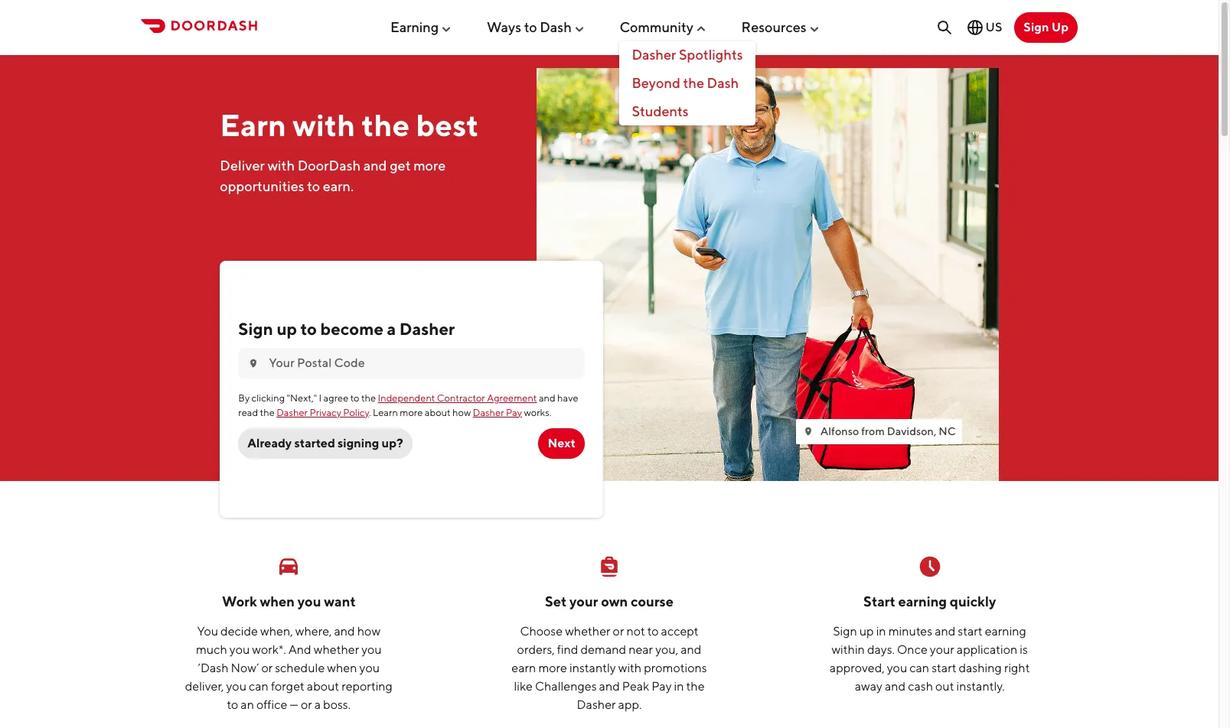 Task type: locate. For each thing, give the bounding box(es) containing it.
about inside you decide when, where, and how much you work*. and whether you 'dash now' or schedule when you deliver, you can forget about reporting to an office — or a boss.
[[307, 679, 339, 694]]

1 horizontal spatial location pin image
[[802, 426, 814, 438]]

.
[[369, 407, 371, 418]]

sign
[[1024, 20, 1049, 34], [238, 319, 273, 339], [833, 624, 857, 639]]

1 horizontal spatial dash
[[707, 75, 739, 91]]

1 vertical spatial about
[[307, 679, 339, 694]]

ways to dash link
[[487, 13, 585, 41]]

more down independent
[[400, 407, 423, 418]]

agreement
[[487, 393, 537, 404]]

1 horizontal spatial your
[[930, 643, 954, 657]]

2 horizontal spatial or
[[613, 624, 624, 639]]

you decide when, where, and how much you work*. and whether you 'dash now' or schedule when you deliver, you can forget about reporting to an office — or a boss.
[[185, 624, 393, 712]]

dasher down "agreement"
[[473, 407, 504, 418]]

in down promotions
[[674, 679, 684, 694]]

earning
[[898, 594, 947, 610], [985, 624, 1026, 639]]

0 vertical spatial about
[[425, 407, 451, 418]]

0 horizontal spatial start
[[932, 661, 956, 676]]

opportunities
[[220, 178, 304, 194]]

0 vertical spatial your
[[570, 594, 598, 610]]

forget
[[271, 679, 304, 694]]

sign up to become a dasher
[[238, 319, 455, 339]]

1 horizontal spatial in
[[876, 624, 886, 639]]

2 vertical spatial sign
[[833, 624, 857, 639]]

0 vertical spatial how
[[452, 407, 471, 418]]

more inside the deliver with doordash and get more opportunities to earn.
[[413, 157, 446, 173]]

earning
[[390, 19, 439, 35]]

1 vertical spatial more
[[400, 407, 423, 418]]

ways
[[487, 19, 521, 35]]

from
[[861, 425, 885, 438]]

earning inside the sign up in minutes and start earning within days. once your application is approved, you can start dashing right away and cash out instantly.
[[985, 624, 1026, 639]]

more up challenges
[[538, 661, 567, 676]]

1 horizontal spatial up
[[859, 624, 874, 639]]

start earning quickly
[[864, 594, 996, 610]]

order hotbag fill image
[[597, 555, 622, 579]]

can inside the sign up in minutes and start earning within days. once your application is approved, you can start dashing right away and cash out instantly.
[[910, 661, 929, 676]]

within
[[832, 643, 865, 657]]

dash right ways
[[540, 19, 572, 35]]

0 vertical spatial pay
[[506, 407, 522, 418]]

dasher up beyond
[[632, 47, 676, 63]]

dash inside "link"
[[540, 19, 572, 35]]

more
[[413, 157, 446, 173], [400, 407, 423, 418], [538, 661, 567, 676]]

whether inside choose whether or not to accept orders, find demand near you, and earn more instantly with promotions like challenges and peak pay in the dasher app.
[[565, 624, 611, 639]]

with up doordash on the left top of the page
[[293, 107, 355, 143]]

2 vertical spatial or
[[301, 698, 312, 712]]

1 vertical spatial location pin image
[[802, 426, 814, 438]]

earning link
[[390, 13, 453, 41]]

1 vertical spatial earning
[[985, 624, 1026, 639]]

the up . on the left bottom of the page
[[361, 393, 376, 404]]

0 vertical spatial dash
[[540, 19, 572, 35]]

community link
[[620, 13, 707, 41]]

2 vertical spatial with
[[618, 661, 642, 676]]

0 vertical spatial sign
[[1024, 20, 1049, 34]]

dashing
[[959, 661, 1002, 676]]

independent
[[378, 393, 435, 404]]

sign left up
[[1024, 20, 1049, 34]]

up up days.
[[859, 624, 874, 639]]

0 vertical spatial more
[[413, 157, 446, 173]]

0 horizontal spatial whether
[[314, 643, 359, 657]]

1 vertical spatial when
[[327, 661, 357, 676]]

work when you want
[[222, 594, 356, 610]]

how
[[452, 407, 471, 418], [357, 624, 381, 639]]

1 vertical spatial whether
[[314, 643, 359, 657]]

0 vertical spatial or
[[613, 624, 624, 639]]

choose whether or not to accept orders, find demand near you, and earn more instantly with promotions like challenges and peak pay in the dasher app.
[[512, 624, 707, 712]]

policy
[[343, 407, 369, 418]]

about
[[425, 407, 451, 418], [307, 679, 339, 694]]

vehicle car image
[[277, 555, 301, 579]]

1 horizontal spatial about
[[425, 407, 451, 418]]

0 horizontal spatial up
[[277, 319, 297, 339]]

0 horizontal spatial pay
[[506, 407, 522, 418]]

0 horizontal spatial when
[[260, 594, 295, 610]]

is
[[1020, 643, 1028, 657]]

earning up minutes
[[898, 594, 947, 610]]

whether
[[565, 624, 611, 639], [314, 643, 359, 657]]

students
[[632, 103, 689, 119]]

to right "not" at the right of the page
[[647, 624, 659, 639]]

pay down promotions
[[652, 679, 672, 694]]

now'
[[231, 661, 259, 676]]

students link
[[620, 98, 755, 126]]

1 vertical spatial how
[[357, 624, 381, 639]]

1 horizontal spatial earning
[[985, 624, 1026, 639]]

0 vertical spatial with
[[293, 107, 355, 143]]

0 vertical spatial in
[[876, 624, 886, 639]]

0 vertical spatial earning
[[898, 594, 947, 610]]

with inside the deliver with doordash and get more opportunities to earn.
[[267, 157, 295, 173]]

best
[[416, 107, 479, 143]]

can up cash
[[910, 661, 929, 676]]

a inside you decide when, where, and how much you work*. and whether you 'dash now' or schedule when you deliver, you can forget about reporting to an office — or a boss.
[[314, 698, 321, 712]]

up for in
[[859, 624, 874, 639]]

quickly
[[950, 594, 996, 610]]

pay inside choose whether or not to accept orders, find demand near you, and earn more instantly with promotions like challenges and peak pay in the dasher app.
[[652, 679, 672, 694]]

to up policy
[[350, 393, 359, 404]]

to inside choose whether or not to accept orders, find demand near you, and earn more instantly with promotions like challenges and peak pay in the dasher app.
[[647, 624, 659, 639]]

and have read the
[[238, 393, 578, 418]]

more right get
[[413, 157, 446, 173]]

and
[[288, 643, 311, 657]]

and down "instantly" on the bottom
[[599, 679, 620, 694]]

0 horizontal spatial can
[[249, 679, 269, 694]]

0 vertical spatial can
[[910, 661, 929, 676]]

1 horizontal spatial can
[[910, 661, 929, 676]]

to right ways
[[524, 19, 537, 35]]

start up out
[[932, 661, 956, 676]]

1 horizontal spatial start
[[958, 624, 983, 639]]

1 vertical spatial your
[[930, 643, 954, 657]]

1 vertical spatial sign
[[238, 319, 273, 339]]

how down "contractor"
[[452, 407, 471, 418]]

to left an
[[227, 698, 238, 712]]

sign up button
[[1015, 12, 1078, 43]]

about up "boss."
[[307, 679, 339, 694]]

0 vertical spatial a
[[387, 319, 396, 339]]

already started signing up?
[[248, 436, 403, 451]]

and left get
[[363, 157, 387, 173]]

sign inside button
[[1024, 20, 1049, 34]]

and down the want
[[334, 624, 355, 639]]

1 vertical spatial can
[[249, 679, 269, 694]]

approved,
[[830, 661, 885, 676]]

to inside the deliver with doordash and get more opportunities to earn.
[[307, 178, 320, 194]]

become
[[320, 319, 384, 339]]

up
[[277, 319, 297, 339], [859, 624, 874, 639]]

a right become
[[387, 319, 396, 339]]

sign inside the sign up in minutes and start earning within days. once your application is approved, you can start dashing right away and cash out instantly.
[[833, 624, 857, 639]]

location pin image up by
[[248, 358, 260, 370]]

work*.
[[252, 643, 286, 657]]

when up reporting
[[327, 661, 357, 676]]

1 horizontal spatial when
[[327, 661, 357, 676]]

to left become
[[301, 319, 317, 339]]

the down promotions
[[686, 679, 705, 694]]

0 horizontal spatial sign
[[238, 319, 273, 339]]

0 horizontal spatial a
[[314, 698, 321, 712]]

started
[[294, 436, 335, 451]]

earn.
[[323, 178, 354, 194]]

your inside the sign up in minutes and start earning within days. once your application is approved, you can start dashing right away and cash out instantly.
[[930, 643, 954, 657]]

pay down "agreement"
[[506, 407, 522, 418]]

much
[[196, 643, 227, 657]]

your right once
[[930, 643, 954, 657]]

in up days.
[[876, 624, 886, 639]]

earn
[[512, 661, 536, 676]]

0 vertical spatial whether
[[565, 624, 611, 639]]

dasher spotlights
[[632, 47, 743, 63]]

1 vertical spatial in
[[674, 679, 684, 694]]

location pin image left alfonso
[[802, 426, 814, 438]]

dasher spotlights link
[[620, 42, 755, 70]]

a
[[387, 319, 396, 339], [314, 698, 321, 712]]

in
[[876, 624, 886, 639], [674, 679, 684, 694]]

1 vertical spatial a
[[314, 698, 321, 712]]

out
[[935, 679, 954, 694]]

1 horizontal spatial sign
[[833, 624, 857, 639]]

or down work*.
[[261, 661, 273, 676]]

0 vertical spatial location pin image
[[248, 358, 260, 370]]

and inside the deliver with doordash and get more opportunities to earn.
[[363, 157, 387, 173]]

the
[[683, 75, 704, 91], [362, 107, 410, 143], [361, 393, 376, 404], [260, 407, 275, 418], [686, 679, 705, 694]]

0 vertical spatial up
[[277, 319, 297, 339]]

1 vertical spatial dash
[[707, 75, 739, 91]]

start up application
[[958, 624, 983, 639]]

about down independent contractor agreement "link"
[[425, 407, 451, 418]]

have
[[557, 393, 578, 404]]

the down clicking
[[260, 407, 275, 418]]

beyond
[[632, 75, 680, 91]]

when up when,
[[260, 594, 295, 610]]

dash for beyond the dash
[[707, 75, 739, 91]]

sign up by
[[238, 319, 273, 339]]

1 vertical spatial up
[[859, 624, 874, 639]]

0 horizontal spatial how
[[357, 624, 381, 639]]

0 horizontal spatial about
[[307, 679, 339, 694]]

whether down where,
[[314, 643, 359, 657]]

2 vertical spatial more
[[538, 661, 567, 676]]

sign for sign up
[[1024, 20, 1049, 34]]

the down dasher spotlights link
[[683, 75, 704, 91]]

can up an
[[249, 679, 269, 694]]

location pin image
[[248, 358, 260, 370], [802, 426, 814, 438]]

orders,
[[517, 643, 555, 657]]

with up peak
[[618, 661, 642, 676]]

1 vertical spatial start
[[932, 661, 956, 676]]

find
[[557, 643, 578, 657]]

to left earn.
[[307, 178, 320, 194]]

0 horizontal spatial dash
[[540, 19, 572, 35]]

peak
[[622, 679, 649, 694]]

or right —
[[301, 698, 312, 712]]

how up reporting
[[357, 624, 381, 639]]

0 horizontal spatial or
[[261, 661, 273, 676]]

sign for sign up in minutes and start earning within days. once your application is approved, you can start dashing right away and cash out instantly.
[[833, 624, 857, 639]]

you
[[298, 594, 321, 610], [230, 643, 250, 657], [361, 643, 382, 657], [359, 661, 380, 676], [887, 661, 907, 676], [226, 679, 247, 694]]

1 horizontal spatial pay
[[652, 679, 672, 694]]

and up works.
[[539, 393, 556, 404]]

1 horizontal spatial whether
[[565, 624, 611, 639]]

dash down spotlights
[[707, 75, 739, 91]]

decide
[[221, 624, 258, 639]]

with up "opportunities"
[[267, 157, 295, 173]]

your right set
[[570, 594, 598, 610]]

minutes
[[888, 624, 932, 639]]

and
[[363, 157, 387, 173], [539, 393, 556, 404], [334, 624, 355, 639], [935, 624, 956, 639], [681, 643, 701, 657], [599, 679, 620, 694], [885, 679, 906, 694]]

earn with the best
[[220, 107, 479, 143]]

0 horizontal spatial earning
[[898, 594, 947, 610]]

earning up is
[[985, 624, 1026, 639]]

up inside the sign up in minutes and start earning within days. once your application is approved, you can start dashing right away and cash out instantly.
[[859, 624, 874, 639]]

or left "not" at the right of the page
[[613, 624, 624, 639]]

instantly.
[[956, 679, 1005, 694]]

instantly
[[570, 661, 616, 676]]

up left become
[[277, 319, 297, 339]]

2 horizontal spatial sign
[[1024, 20, 1049, 34]]

whether up demand at bottom
[[565, 624, 611, 639]]

the inside and have read the
[[260, 407, 275, 418]]

set your own course
[[545, 594, 674, 610]]

0 horizontal spatial in
[[674, 679, 684, 694]]

and inside you decide when, where, and how much you work*. and whether you 'dash now' or schedule when you deliver, you can forget about reporting to an office — or a boss.
[[334, 624, 355, 639]]

0 horizontal spatial your
[[570, 594, 598, 610]]

sign up within at right
[[833, 624, 857, 639]]

dasher down "next,"
[[277, 407, 308, 418]]

sign up in minutes and start earning within days. once your application is approved, you can start dashing right away and cash out instantly.
[[830, 624, 1030, 694]]

where,
[[295, 624, 332, 639]]

a left "boss."
[[314, 698, 321, 712]]

sign up
[[1024, 20, 1069, 34]]

once
[[897, 643, 928, 657]]

already started signing up? button
[[238, 429, 412, 459]]

the up get
[[362, 107, 410, 143]]

dasher left app.
[[577, 698, 616, 712]]

deliver with doordash and get more opportunities to earn.
[[220, 157, 446, 194]]

1 vertical spatial with
[[267, 157, 295, 173]]

next
[[548, 436, 576, 451]]

1 horizontal spatial or
[[301, 698, 312, 712]]

or inside choose whether or not to accept orders, find demand near you, and earn more instantly with promotions like challenges and peak pay in the dasher app.
[[613, 624, 624, 639]]

dasher privacy policy link
[[277, 407, 369, 418]]

can inside you decide when, where, and how much you work*. and whether you 'dash now' or schedule when you deliver, you can forget about reporting to an office — or a boss.
[[249, 679, 269, 694]]

1 vertical spatial pay
[[652, 679, 672, 694]]



Task type: vqa. For each thing, say whether or not it's contained in the screenshot.
ALREADY
yes



Task type: describe. For each thing, give the bounding box(es) containing it.
contractor
[[437, 393, 485, 404]]

0 vertical spatial when
[[260, 594, 295, 610]]

choose
[[520, 624, 563, 639]]

right
[[1004, 661, 1030, 676]]

doordash
[[298, 157, 361, 173]]

dash for ways to dash
[[540, 19, 572, 35]]

boss.
[[323, 698, 351, 712]]

challenges
[[535, 679, 597, 694]]

1 vertical spatial or
[[261, 661, 273, 676]]

sign for sign up to become a dasher
[[238, 319, 273, 339]]

in inside the sign up in minutes and start earning within days. once your application is approved, you can start dashing right away and cash out instantly.
[[876, 624, 886, 639]]

away
[[855, 679, 883, 694]]

more for learn
[[400, 407, 423, 418]]

alfonso from davidson, nc image
[[536, 68, 999, 481]]

near
[[629, 643, 653, 657]]

accept
[[661, 624, 699, 639]]

when inside you decide when, where, and how much you work*. and whether you 'dash now' or schedule when you deliver, you can forget about reporting to an office — or a boss.
[[327, 661, 357, 676]]

up for to
[[277, 319, 297, 339]]

1 horizontal spatial a
[[387, 319, 396, 339]]

time fill image
[[918, 555, 942, 579]]

0 vertical spatial start
[[958, 624, 983, 639]]

beyond the dash
[[632, 75, 739, 91]]

deliver
[[220, 157, 265, 173]]

to inside "link"
[[524, 19, 537, 35]]

reporting
[[342, 679, 393, 694]]

days.
[[867, 643, 895, 657]]

app.
[[618, 698, 642, 712]]

globe line image
[[966, 18, 984, 37]]

whether inside you decide when, where, and how much you work*. and whether you 'dash now' or schedule when you deliver, you can forget about reporting to an office — or a boss.
[[314, 643, 359, 657]]

start
[[864, 594, 895, 610]]

the inside choose whether or not to accept orders, find demand near you, and earn more instantly with promotions like challenges and peak pay in the dasher app.
[[686, 679, 705, 694]]

with for doordash
[[267, 157, 295, 173]]

up?
[[382, 436, 403, 451]]

with inside choose whether or not to accept orders, find demand near you, and earn more instantly with promotions like challenges and peak pay in the dasher app.
[[618, 661, 642, 676]]

read
[[238, 407, 258, 418]]

alfonso
[[820, 425, 859, 438]]

by clicking "next," i agree to the independent contractor agreement
[[238, 393, 537, 404]]

like
[[514, 679, 533, 694]]

resources link
[[741, 13, 820, 41]]

want
[[324, 594, 356, 610]]

promotions
[[644, 661, 707, 676]]

an
[[241, 698, 254, 712]]

'dash
[[198, 661, 229, 676]]

how inside you decide when, where, and how much you work*. and whether you 'dash now' or schedule when you deliver, you can forget about reporting to an office — or a boss.
[[357, 624, 381, 639]]

davidson,
[[887, 425, 936, 438]]

dasher privacy policy . learn more about how dasher pay works.
[[277, 407, 551, 418]]

community
[[620, 19, 694, 35]]

spotlights
[[679, 47, 743, 63]]

0 horizontal spatial location pin image
[[248, 358, 260, 370]]

set
[[545, 594, 567, 610]]

in inside choose whether or not to accept orders, find demand near you, and earn more instantly with promotions like challenges and peak pay in the dasher app.
[[674, 679, 684, 694]]

work
[[222, 594, 257, 610]]

and left cash
[[885, 679, 906, 694]]

deliver,
[[185, 679, 224, 694]]

not
[[627, 624, 645, 639]]

independent contractor agreement link
[[378, 393, 537, 404]]

and inside and have read the
[[539, 393, 556, 404]]

nc
[[939, 425, 956, 438]]

privacy
[[310, 407, 341, 418]]

you inside the sign up in minutes and start earning within days. once your application is approved, you can start dashing right away and cash out instantly.
[[887, 661, 907, 676]]

you
[[197, 624, 218, 639]]

dasher up the "your postal code" text box
[[399, 319, 455, 339]]

dasher pay link
[[473, 407, 522, 418]]

next button
[[538, 429, 585, 459]]

office
[[256, 698, 287, 712]]

when,
[[260, 624, 293, 639]]

own
[[601, 594, 628, 610]]

i
[[319, 393, 322, 404]]

up
[[1052, 20, 1069, 34]]

clicking
[[252, 393, 285, 404]]

with for the
[[293, 107, 355, 143]]

learn
[[373, 407, 398, 418]]

cash
[[908, 679, 933, 694]]

—
[[290, 698, 298, 712]]

more inside choose whether or not to accept orders, find demand near you, and earn more instantly with promotions like challenges and peak pay in the dasher app.
[[538, 661, 567, 676]]

"next,"
[[287, 393, 317, 404]]

to inside you decide when, where, and how much you work*. and whether you 'dash now' or schedule when you deliver, you can forget about reporting to an office — or a boss.
[[227, 698, 238, 712]]

works.
[[524, 407, 551, 418]]

Your Postal Code text field
[[269, 355, 576, 372]]

already
[[248, 436, 292, 451]]

dasher inside choose whether or not to accept orders, find demand near you, and earn more instantly with promotions like challenges and peak pay in the dasher app.
[[577, 698, 616, 712]]

application
[[957, 643, 1018, 657]]

schedule
[[275, 661, 325, 676]]

alfonso from davidson, nc
[[820, 425, 956, 438]]

by
[[238, 393, 250, 404]]

1 horizontal spatial how
[[452, 407, 471, 418]]

earn
[[220, 107, 286, 143]]

beyond the dash link
[[620, 70, 755, 98]]

and down start earning quickly
[[935, 624, 956, 639]]

signing
[[338, 436, 379, 451]]

and down accept
[[681, 643, 701, 657]]

more for get
[[413, 157, 446, 173]]



